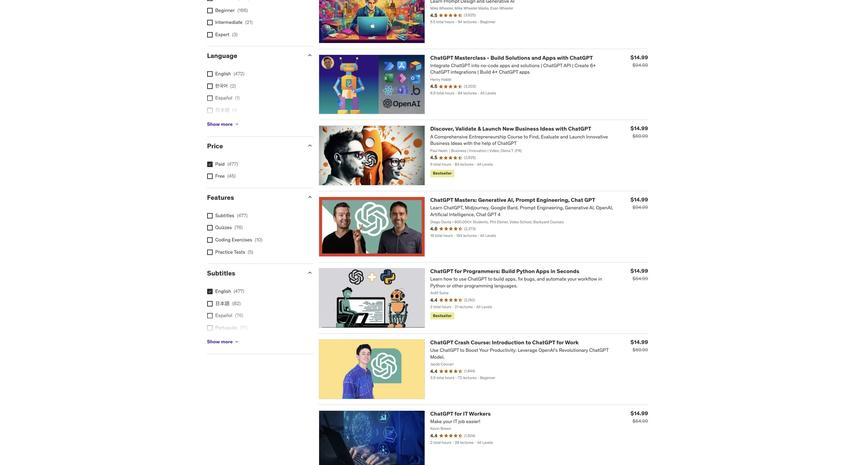 Task type: describe. For each thing, give the bounding box(es) containing it.
with for ideas
[[556, 125, 567, 132]]

xsmall image for 日本語 (82)
[[207, 301, 213, 307]]

discover,
[[431, 125, 454, 132]]

small image
[[307, 270, 313, 277]]

beginner
[[215, 7, 235, 13]]

1 xsmall image from the top
[[207, 0, 213, 1]]

it
[[463, 411, 468, 418]]

português
[[215, 325, 237, 331]]

show more for subtitles
[[207, 339, 233, 345]]

(45)
[[228, 173, 236, 179]]

price button
[[207, 142, 301, 150]]

日本語 for 日本語 (1)
[[215, 107, 230, 113]]

validate
[[456, 125, 477, 132]]

(472)
[[234, 71, 245, 77]]

generative
[[478, 197, 507, 204]]

workers
[[469, 411, 491, 418]]

and
[[532, 54, 542, 61]]

xsmall image for practice tests (5)
[[207, 250, 213, 255]]

free (45)
[[215, 173, 236, 179]]

(477) for price
[[228, 161, 238, 167]]

xsmall image for português (71)
[[207, 326, 213, 331]]

ideas
[[540, 125, 554, 132]]

coding
[[215, 237, 231, 243]]

xsmall image for español (76)
[[207, 314, 213, 319]]

polski
[[215, 119, 228, 126]]

(1) for 日本語 (1)
[[232, 107, 237, 113]]

chatgpt masters: generative ai, prompt engineering, chat gpt link
[[431, 197, 596, 204]]

more for subtitles
[[221, 339, 233, 345]]

$14.99 $69.99 for chatgpt crash course: introduction to chatgpt for work
[[631, 339, 648, 353]]

日本語 (82)
[[215, 301, 241, 307]]

(2)
[[230, 83, 236, 89]]

chatgpt for programmers: build python apps in seconds link
[[431, 268, 580, 275]]

paid
[[215, 161, 225, 167]]

xsmall image for english (472)
[[207, 71, 213, 77]]

$14.99 $94.99 for chatgpt masters: generative ai, prompt engineering, chat gpt
[[631, 196, 648, 211]]

masters:
[[455, 197, 477, 204]]

-
[[487, 54, 490, 61]]

english (472)
[[215, 71, 245, 77]]

engineering,
[[537, 197, 570, 204]]

xsmall image for quizzes
[[207, 226, 213, 231]]

features
[[207, 194, 234, 202]]

discover, validate & launch new business ideas with chatgpt link
[[431, 125, 592, 132]]

chatgpt for programmers: build python apps in seconds
[[431, 268, 580, 275]]

for for chatgpt for programmers: build python apps in seconds
[[455, 268, 462, 275]]

xsmall image for expert (3)
[[207, 32, 213, 37]]

quizzes (76)
[[215, 225, 243, 231]]

português (71)
[[215, 325, 247, 331]]

tests
[[234, 249, 245, 255]]

xsmall image down português (71)
[[234, 340, 240, 345]]

build for solutions
[[491, 54, 504, 61]]

한국어 (2)
[[215, 83, 236, 89]]

crash
[[455, 339, 470, 346]]

small image for language
[[307, 52, 313, 59]]

xsmall image for english
[[207, 289, 213, 295]]

español (1)
[[215, 95, 240, 101]]

(5)
[[248, 249, 253, 255]]

chatgpt for it workers link
[[431, 411, 491, 418]]

(477) for features
[[237, 213, 248, 219]]

(71)
[[240, 325, 247, 331]]

(82)
[[232, 301, 241, 307]]

(1) for español (1)
[[235, 95, 240, 101]]

coding exercises (10)
[[215, 237, 263, 243]]

xsmall image for 日本語
[[207, 108, 213, 113]]

xsmall image for intermediate (21)
[[207, 20, 213, 25]]

show for language
[[207, 121, 220, 127]]

intermediate
[[215, 19, 243, 25]]

show for subtitles
[[207, 339, 220, 345]]

$14.99 $84.99
[[631, 268, 648, 282]]

chatgpt masterclass - build solutions and apps with chatgpt
[[431, 54, 593, 61]]

español for language
[[215, 95, 233, 101]]

to
[[526, 339, 531, 346]]

chatgpt masterclass - build solutions and apps with chatgpt link
[[431, 54, 593, 61]]

chatgpt for it workers
[[431, 411, 491, 418]]

日本語 (1)
[[215, 107, 237, 113]]

$14.99 for chat
[[631, 196, 648, 203]]

xsmall image for español (1)
[[207, 96, 213, 101]]

programmers:
[[463, 268, 500, 275]]

expert
[[215, 31, 230, 37]]

expert (3)
[[215, 31, 238, 37]]

subtitles button
[[207, 270, 301, 278]]

more for language
[[221, 121, 233, 127]]

features button
[[207, 194, 301, 202]]

beginner (166)
[[215, 7, 248, 13]]

ai,
[[508, 197, 515, 204]]

new
[[503, 125, 514, 132]]

1 vertical spatial apps
[[536, 268, 550, 275]]

español for subtitles
[[215, 313, 233, 319]]



Task type: locate. For each thing, give the bounding box(es) containing it.
(76)
[[235, 225, 243, 231], [235, 313, 243, 319]]

2 show more from the top
[[207, 339, 233, 345]]

seconds
[[557, 268, 580, 275]]

price
[[207, 142, 223, 150]]

subtitles (477)
[[215, 213, 248, 219]]

2 $69.99 from the top
[[633, 347, 648, 353]]

show more button
[[207, 118, 240, 131], [207, 335, 240, 349]]

0 vertical spatial $14.99 $94.99
[[631, 54, 648, 68]]

more
[[221, 121, 233, 127], [221, 339, 233, 345]]

xsmall image left english (472)
[[207, 71, 213, 77]]

2 한국어 from the top
[[215, 337, 228, 343]]

1 vertical spatial show more
[[207, 339, 233, 345]]

(477)
[[228, 161, 238, 167], [237, 213, 248, 219], [234, 289, 244, 295]]

for for chatgpt for it workers
[[455, 411, 462, 418]]

1 vertical spatial (76)
[[235, 313, 243, 319]]

español down 한국어 (2) at left top
[[215, 95, 233, 101]]

한국어 for 한국어 (2)
[[215, 83, 228, 89]]

chat
[[571, 197, 583, 204]]

in
[[551, 268, 556, 275]]

1 vertical spatial $14.99 $69.99
[[631, 339, 648, 353]]

1 vertical spatial english
[[215, 289, 231, 295]]

3 $14.99 from the top
[[631, 196, 648, 203]]

0 vertical spatial español
[[215, 95, 233, 101]]

0 vertical spatial 日本語
[[215, 107, 230, 113]]

with right ideas
[[556, 125, 567, 132]]

practice tests (5)
[[215, 249, 253, 255]]

2 show from the top
[[207, 339, 220, 345]]

3 xsmall image from the top
[[207, 162, 213, 167]]

small image
[[307, 52, 313, 59], [307, 142, 313, 149], [307, 194, 313, 201]]

1 español from the top
[[215, 95, 233, 101]]

&
[[478, 125, 481, 132]]

한국어 left (2)
[[215, 83, 228, 89]]

xsmall image for coding
[[207, 238, 213, 243]]

show
[[207, 121, 220, 127], [207, 339, 220, 345]]

1 show from the top
[[207, 121, 220, 127]]

$14.99 $69.99
[[631, 125, 648, 139], [631, 339, 648, 353]]

0 vertical spatial build
[[491, 54, 504, 61]]

1 vertical spatial with
[[556, 125, 567, 132]]

xsmall image left practice
[[207, 250, 213, 255]]

1 $14.99 from the top
[[631, 54, 648, 61]]

$84.99
[[633, 276, 648, 282]]

for left programmers:
[[455, 268, 462, 275]]

paid (477)
[[215, 161, 238, 167]]

xsmall image for subtitles (477)
[[207, 213, 213, 219]]

show more button down 日本語 (1)
[[207, 118, 240, 131]]

0 vertical spatial (76)
[[235, 225, 243, 231]]

xsmall image left português
[[207, 326, 213, 331]]

1 $69.99 from the top
[[633, 133, 648, 139]]

(477) up quizzes (76)
[[237, 213, 248, 219]]

4 $14.99 from the top
[[631, 268, 648, 275]]

1 $94.99 from the top
[[633, 62, 648, 68]]

español (76)
[[215, 313, 243, 319]]

business
[[516, 125, 539, 132]]

$14.99 $64.99
[[631, 410, 648, 425]]

1 show more button from the top
[[207, 118, 240, 131]]

1 vertical spatial small image
[[307, 142, 313, 149]]

xsmall image right polski
[[234, 122, 240, 127]]

(3)
[[232, 31, 238, 37]]

language button
[[207, 52, 301, 60]]

for
[[455, 268, 462, 275], [557, 339, 564, 346], [455, 411, 462, 418]]

work
[[565, 339, 579, 346]]

show down português
[[207, 339, 220, 345]]

1 show more from the top
[[207, 121, 233, 127]]

small image for features
[[307, 194, 313, 201]]

chatgpt crash course: introduction to chatgpt for work link
[[431, 339, 579, 346]]

subtitles for subtitles (477)
[[215, 213, 234, 219]]

1 한국어 from the top
[[215, 83, 228, 89]]

2 vertical spatial for
[[455, 411, 462, 418]]

xsmall image for 한국어 (2)
[[207, 84, 213, 89]]

course:
[[471, 339, 491, 346]]

1 vertical spatial show more button
[[207, 335, 240, 349]]

with right and on the right top of page
[[557, 54, 569, 61]]

2 show more button from the top
[[207, 335, 240, 349]]

subtitles for subtitles
[[207, 270, 235, 278]]

english for subtitles
[[215, 289, 231, 295]]

xsmall image
[[207, 0, 213, 1], [207, 108, 213, 113], [207, 162, 213, 167], [207, 226, 213, 231], [207, 238, 213, 243], [207, 289, 213, 295]]

$94.99
[[633, 62, 648, 68], [633, 205, 648, 211]]

with for apps
[[557, 54, 569, 61]]

日本語 for 日本語 (82)
[[215, 301, 230, 307]]

(1)
[[235, 95, 240, 101], [232, 107, 237, 113]]

apps
[[543, 54, 556, 61], [536, 268, 550, 275]]

show more down português
[[207, 339, 233, 345]]

apps right and on the right top of page
[[543, 54, 556, 61]]

(1) down (2)
[[235, 95, 240, 101]]

2 english from the top
[[215, 289, 231, 295]]

language
[[207, 52, 238, 60]]

0 vertical spatial $14.99 $69.99
[[631, 125, 648, 139]]

2 small image from the top
[[307, 142, 313, 149]]

한국어 down português
[[215, 337, 228, 343]]

show more button down português
[[207, 335, 240, 349]]

2 more from the top
[[221, 339, 233, 345]]

0 vertical spatial more
[[221, 121, 233, 127]]

english (477)
[[215, 289, 244, 295]]

$14.99 for ideas
[[631, 125, 648, 132]]

show more button for language
[[207, 118, 240, 131]]

2 xsmall image from the top
[[207, 108, 213, 113]]

chatgpt
[[431, 54, 454, 61], [570, 54, 593, 61], [568, 125, 592, 132], [431, 197, 454, 204], [431, 268, 454, 275], [431, 339, 454, 346], [533, 339, 556, 346], [431, 411, 454, 418]]

$14.99 for in
[[631, 268, 648, 275]]

for left "it"
[[455, 411, 462, 418]]

english up 日本語 (82)
[[215, 289, 231, 295]]

1 vertical spatial more
[[221, 339, 233, 345]]

show down 日本語 (1)
[[207, 121, 220, 127]]

xsmall image left expert
[[207, 32, 213, 37]]

0 vertical spatial show
[[207, 121, 220, 127]]

1 vertical spatial $14.99 $94.99
[[631, 196, 648, 211]]

(76) for quizzes (76)
[[235, 225, 243, 231]]

6 $14.99 from the top
[[631, 410, 648, 417]]

xsmall image left español (76)
[[207, 314, 213, 319]]

0 vertical spatial show more button
[[207, 118, 240, 131]]

introduction
[[492, 339, 525, 346]]

english up 한국어 (2) at left top
[[215, 71, 231, 77]]

exercises
[[232, 237, 252, 243]]

(76) for español (76)
[[235, 313, 243, 319]]

0 vertical spatial 한국어
[[215, 83, 228, 89]]

(76) down (82)
[[235, 313, 243, 319]]

gpt
[[585, 197, 596, 204]]

2 vertical spatial (477)
[[234, 289, 244, 295]]

2 $14.99 from the top
[[631, 125, 648, 132]]

chatgpt masters: generative ai, prompt engineering, chat gpt
[[431, 197, 596, 204]]

launch
[[483, 125, 502, 132]]

2 日本語 from the top
[[215, 301, 230, 307]]

0 vertical spatial subtitles
[[215, 213, 234, 219]]

1 more from the top
[[221, 121, 233, 127]]

0 vertical spatial (477)
[[228, 161, 238, 167]]

build left python
[[502, 268, 515, 275]]

subtitles up quizzes
[[215, 213, 234, 219]]

intermediate (21)
[[215, 19, 253, 25]]

xsmall image left español (1) on the left
[[207, 96, 213, 101]]

xsmall image down features
[[207, 213, 213, 219]]

(477) up the (45) at the left
[[228, 161, 238, 167]]

subtitles up english (477)
[[207, 270, 235, 278]]

solutions
[[506, 54, 531, 61]]

more down português
[[221, 339, 233, 345]]

1 english from the top
[[215, 71, 231, 77]]

$94.99 for chatgpt masterclass - build solutions and apps with chatgpt
[[633, 62, 648, 68]]

1 vertical spatial build
[[502, 268, 515, 275]]

1 vertical spatial 日本語
[[215, 301, 230, 307]]

$64.99
[[633, 419, 648, 425]]

0 vertical spatial (1)
[[235, 95, 240, 101]]

xsmall image left 日本語 (82)
[[207, 301, 213, 307]]

한국어 for 한국어
[[215, 337, 228, 343]]

1 vertical spatial (477)
[[237, 213, 248, 219]]

2 $14.99 $69.99 from the top
[[631, 339, 648, 353]]

$14.99 $94.99
[[631, 54, 648, 68], [631, 196, 648, 211]]

1 vertical spatial subtitles
[[207, 270, 235, 278]]

2 vertical spatial small image
[[307, 194, 313, 201]]

$69.99 for discover, validate & launch new business ideas with chatgpt
[[633, 133, 648, 139]]

build right -
[[491, 54, 504, 61]]

english
[[215, 71, 231, 77], [215, 289, 231, 295]]

0 vertical spatial $69.99
[[633, 133, 648, 139]]

discover, validate & launch new business ideas with chatgpt
[[431, 125, 592, 132]]

1 vertical spatial (1)
[[232, 107, 237, 113]]

prompt
[[516, 197, 536, 204]]

1 vertical spatial for
[[557, 339, 564, 346]]

build for python
[[502, 268, 515, 275]]

chatgpt crash course: introduction to chatgpt for work
[[431, 339, 579, 346]]

apps left in
[[536, 268, 550, 275]]

2 $94.99 from the top
[[633, 205, 648, 211]]

0 vertical spatial with
[[557, 54, 569, 61]]

0 vertical spatial english
[[215, 71, 231, 77]]

xsmall image left 한국어 (2) at left top
[[207, 84, 213, 89]]

masterclass
[[455, 54, 486, 61]]

subtitles
[[215, 213, 234, 219], [207, 270, 235, 278]]

xsmall image left the beginner
[[207, 8, 213, 13]]

0 vertical spatial small image
[[307, 52, 313, 59]]

xsmall image for free (45)
[[207, 174, 213, 179]]

0 vertical spatial $94.99
[[633, 62, 648, 68]]

1 日本語 from the top
[[215, 107, 230, 113]]

6 xsmall image from the top
[[207, 289, 213, 295]]

more down 日本語 (1)
[[221, 121, 233, 127]]

for left the work
[[557, 339, 564, 346]]

(76) up coding exercises (10) at the left bottom
[[235, 225, 243, 231]]

1 vertical spatial show
[[207, 339, 220, 345]]

日本語 up español (76)
[[215, 301, 230, 307]]

xsmall image left free
[[207, 174, 213, 179]]

english for language
[[215, 71, 231, 77]]

0 vertical spatial show more
[[207, 121, 233, 127]]

español
[[215, 95, 233, 101], [215, 313, 233, 319]]

quizzes
[[215, 225, 232, 231]]

$69.99 for chatgpt crash course: introduction to chatgpt for work
[[633, 347, 648, 353]]

xsmall image
[[207, 8, 213, 13], [207, 20, 213, 25], [207, 32, 213, 37], [207, 71, 213, 77], [207, 84, 213, 89], [207, 96, 213, 101], [234, 122, 240, 127], [207, 174, 213, 179], [207, 213, 213, 219], [207, 250, 213, 255], [207, 301, 213, 307], [207, 314, 213, 319], [207, 326, 213, 331], [234, 340, 240, 345]]

1 $14.99 $69.99 from the top
[[631, 125, 648, 139]]

1 vertical spatial $94.99
[[633, 205, 648, 211]]

español up português
[[215, 313, 233, 319]]

(1) down español (1) on the left
[[232, 107, 237, 113]]

4 xsmall image from the top
[[207, 226, 213, 231]]

xsmall image for beginner (166)
[[207, 8, 213, 13]]

1 vertical spatial 한국어
[[215, 337, 228, 343]]

1 vertical spatial $69.99
[[633, 347, 648, 353]]

small image for price
[[307, 142, 313, 149]]

$14.99
[[631, 54, 648, 61], [631, 125, 648, 132], [631, 196, 648, 203], [631, 268, 648, 275], [631, 339, 648, 346], [631, 410, 648, 417]]

5 xsmall image from the top
[[207, 238, 213, 243]]

(21)
[[245, 19, 253, 25]]

(477) up (82)
[[234, 289, 244, 295]]

1 small image from the top
[[307, 52, 313, 59]]

日本語
[[215, 107, 230, 113], [215, 301, 230, 307]]

$14.99 for for
[[631, 339, 648, 346]]

(10)
[[255, 237, 263, 243]]

3 small image from the top
[[307, 194, 313, 201]]

show more button for subtitles
[[207, 335, 240, 349]]

show more for language
[[207, 121, 233, 127]]

5 $14.99 from the top
[[631, 339, 648, 346]]

free
[[215, 173, 225, 179]]

show more down 日本語 (1)
[[207, 121, 233, 127]]

0 vertical spatial for
[[455, 268, 462, 275]]

with
[[557, 54, 569, 61], [556, 125, 567, 132]]

python
[[517, 268, 535, 275]]

$14.99 for apps
[[631, 54, 648, 61]]

日本語 up polski
[[215, 107, 230, 113]]

$14.99 $94.99 for chatgpt masterclass - build solutions and apps with chatgpt
[[631, 54, 648, 68]]

0 vertical spatial apps
[[543, 54, 556, 61]]

(166)
[[238, 7, 248, 13]]

xsmall image for paid
[[207, 162, 213, 167]]

$14.99 $69.99 for discover, validate & launch new business ideas with chatgpt
[[631, 125, 648, 139]]

2 español from the top
[[215, 313, 233, 319]]

$94.99 for chatgpt masters: generative ai, prompt engineering, chat gpt
[[633, 205, 648, 211]]

2 $14.99 $94.99 from the top
[[631, 196, 648, 211]]

practice
[[215, 249, 233, 255]]

1 vertical spatial español
[[215, 313, 233, 319]]

xsmall image left intermediate at the left top
[[207, 20, 213, 25]]

1 $14.99 $94.99 from the top
[[631, 54, 648, 68]]



Task type: vqa. For each thing, say whether or not it's contained in the screenshot.
"Careers"
no



